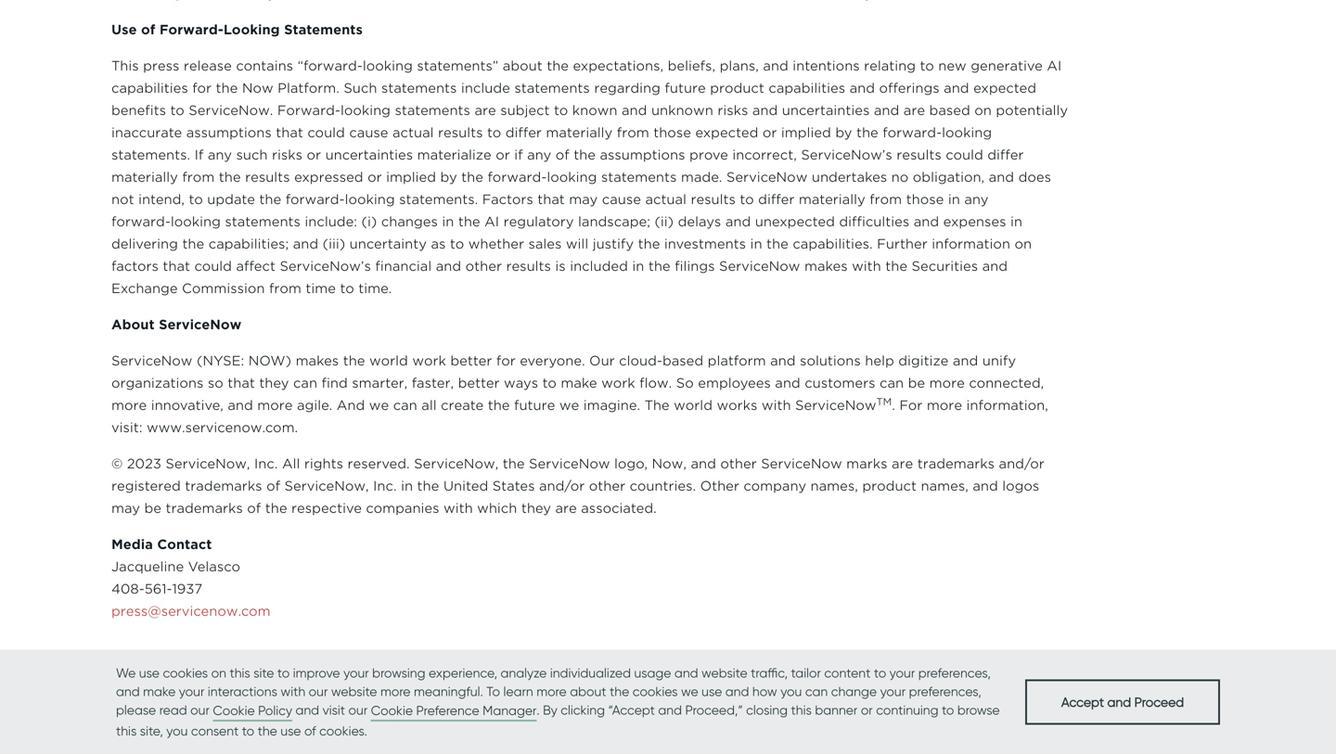 Task type: describe. For each thing, give the bounding box(es) containing it.
0 horizontal spatial we
[[369, 398, 389, 414]]

financial
[[375, 259, 432, 274]]

changes
[[381, 214, 438, 230]]

the up subject
[[547, 58, 569, 74]]

2 names, from the left
[[921, 479, 969, 494]]

1 vertical spatial preferences,
[[909, 684, 982, 700]]

can up "tm"
[[880, 376, 904, 391]]

1 vertical spatial better
[[458, 376, 500, 391]]

about inside this press release contains "forward‑looking statements" about the expectations, beliefs, plans, and intentions relating to new generative ai capabilities for the now platform. such statements include statements regarding future product capabilities and offerings and expected benefits to servicenow. forward‑looking statements are subject to known and unknown risks and uncertainties and are based on potentially inaccurate assumptions that could cause actual results to differ materially from those expected or implied by the forward‑looking statements. if any such risks or uncertainties materialize or if any of the assumptions prove incorrect, servicenow's results could differ materially from the results expressed or implied by the forward‑looking statements made. servicenow undertakes no obligation, and does not intend, to update the forward‑looking statements. factors that may cause actual results to differ materially from those in any forward‑looking statements include: (i) changes in the ai regulatory landscape; (ii) delays and unexpected difficulties and expenses in delivering the capabilities; and (iii) uncertainty as to whether sales will justify the investments in the capabilities. further information on factors that could affect servicenow's financial and other results is included in the filings servicenow makes with the securities and exchange commission from time to time.
[[503, 58, 543, 74]]

all
[[282, 456, 300, 472]]

help
[[866, 353, 895, 369]]

(nyse:
[[197, 353, 244, 369]]

1 horizontal spatial differ
[[759, 192, 795, 207]]

or up (i)
[[368, 169, 382, 185]]

that up regulatory
[[538, 192, 565, 207]]

"accept
[[609, 703, 655, 719]]

or up incorrect,
[[763, 125, 777, 141]]

1 horizontal spatial other
[[589, 479, 626, 494]]

by
[[543, 703, 558, 719]]

and left how at bottom right
[[726, 684, 750, 700]]

1 vertical spatial other
[[721, 456, 757, 472]]

accept
[[1062, 695, 1105, 710]]

. for by
[[537, 703, 540, 719]]

2 vertical spatial could
[[194, 259, 232, 274]]

statements"
[[417, 58, 499, 74]]

made.
[[681, 169, 723, 185]]

to right site
[[278, 666, 290, 681]]

forward‑looking down if
[[488, 169, 597, 185]]

results down such at the left of the page
[[245, 169, 290, 185]]

statements up landscape;
[[601, 169, 677, 185]]

faster,
[[412, 376, 454, 391]]

associated.
[[581, 501, 657, 517]]

offerings
[[880, 80, 940, 96]]

statements down statements"
[[382, 80, 457, 96]]

1 horizontal spatial materially
[[546, 125, 613, 141]]

1 vertical spatial trademarks
[[185, 479, 262, 494]]

make inside servicenow (nyse: now) makes the world work better for everyone. our cloud‑based platform and solutions help digitize and unify organizations so that they can find smarter, faster, better ways to make work flow. so employees and customers can be more connected, more innovative, and more agile. and we can all create the future we imagine. the world works with servicenow
[[561, 376, 598, 391]]

the left filings on the top right of the page
[[649, 259, 671, 274]]

1 horizontal spatial statements.
[[399, 192, 478, 207]]

no
[[892, 169, 909, 185]]

the down ways
[[488, 398, 510, 414]]

from down if
[[182, 169, 215, 185]]

information,
[[967, 398, 1049, 414]]

use inside . by clicking "accept and proceed," closing this banner or continuing to browse this site, you consent to the use of cookies.
[[281, 724, 301, 739]]

more up visit:
[[111, 398, 147, 414]]

to right as
[[450, 236, 464, 252]]

1 vertical spatial implied
[[386, 169, 436, 185]]

that down platform.
[[276, 125, 303, 141]]

may inside this press release contains "forward‑looking statements" about the expectations, beliefs, plans, and intentions relating to new generative ai capabilities for the now platform. such statements include statements regarding future product capabilities and offerings and expected benefits to servicenow. forward‑looking statements are subject to known and unknown risks and uncertainties and are based on potentially inaccurate assumptions that could cause actual results to differ materially from those expected or implied by the forward‑looking statements. if any such risks or uncertainties materialize or if any of the assumptions prove incorrect, servicenow's results could differ materially from the results expressed or implied by the forward‑looking statements made. servicenow undertakes no obligation, and does not intend, to update the forward‑looking statements. factors that may cause actual results to differ materially from those in any forward‑looking statements include: (i) changes in the ai regulatory landscape; (ii) delays and unexpected difficulties and expenses in delivering the capabilities; and (iii) uncertainty as to whether sales will justify the investments in the capabilities. further information on factors that could affect servicenow's financial and other results is included in the filings servicenow makes with the securities and exchange commission from time to time.
[[569, 192, 598, 207]]

1 horizontal spatial any
[[527, 147, 552, 163]]

you inside we use cookies on this site to improve your browsing experience, analyze individualized usage and website traffic, tailor content to your preferences, and make your interactions with our website more meaningful. to learn more about the cookies we use and how you can change your preferences, please read our
[[781, 684, 802, 700]]

respective
[[292, 501, 362, 517]]

of right "use"
[[141, 22, 155, 38]]

and down as
[[436, 259, 462, 274]]

about inside we use cookies on this site to improve your browsing experience, analyze individualized usage and website traffic, tailor content to your preferences, and make your interactions with our website more meaningful. to learn more about the cookies we use and how you can change your preferences, please read our
[[570, 684, 607, 700]]

2 vertical spatial materially
[[799, 192, 866, 207]]

are down offerings
[[904, 103, 926, 118]]

contact
[[157, 537, 212, 553]]

the up companies
[[417, 479, 439, 494]]

0 vertical spatial on
[[975, 103, 992, 118]]

©
[[111, 456, 123, 472]]

0 horizontal spatial materially
[[111, 169, 178, 185]]

that down delivering
[[163, 259, 190, 274]]

difficulties
[[840, 214, 910, 230]]

1 vertical spatial those
[[907, 192, 944, 207]]

that inside servicenow (nyse: now) makes the world work better for everyone. our cloud‑based platform and solutions help digitize and unify organizations so that they can find smarter, faster, better ways to make work flow. so employees and customers can be more connected, more innovative, and more agile. and we can all create the future we imagine. the world works with servicenow
[[228, 376, 255, 391]]

and inside . by clicking "accept and proceed," closing this banner or continuing to browse this site, you consent to the use of cookies.
[[659, 703, 682, 719]]

1 vertical spatial this
[[791, 703, 812, 719]]

results down made.
[[691, 192, 736, 207]]

future inside servicenow (nyse: now) makes the world work better for everyone. our cloud‑based platform and solutions help digitize and unify organizations so that they can find smarter, faster, better ways to make work flow. so employees and customers can be more connected, more innovative, and more agile. and we can all create the future we imagine. the world works with servicenow
[[514, 398, 555, 414]]

materialize
[[417, 147, 492, 163]]

product inside this press release contains "forward‑looking statements" about the expectations, beliefs, plans, and intentions relating to new generative ai capabilities for the now platform. such statements include statements regarding future product capabilities and offerings and expected benefits to servicenow. forward‑looking statements are subject to known and unknown risks and uncertainties and are based on potentially inaccurate assumptions that could cause actual results to differ materially from those expected or implied by the forward‑looking statements. if any such risks or uncertainties materialize or if any of the assumptions prove incorrect, servicenow's results could differ materially from the results expressed or implied by the forward‑looking statements made. servicenow undertakes no obligation, and does not intend, to update the forward‑looking statements. factors that may cause actual results to differ materially from those in any forward‑looking statements include: (i) changes in the ai regulatory landscape; (ii) delays and unexpected difficulties and expenses in delivering the capabilities; and (iii) uncertainty as to whether sales will justify the investments in the capabilities. further information on factors that could affect servicenow's financial and other results is included in the filings servicenow makes with the securities and exchange commission from time to time.
[[710, 80, 765, 96]]

the up find
[[343, 353, 365, 369]]

analyze
[[501, 666, 547, 681]]

other inside this press release contains "forward‑looking statements" about the expectations, beliefs, plans, and intentions relating to new generative ai capabilities for the now platform. such statements include statements regarding future product capabilities and offerings and expected benefits to servicenow. forward‑looking statements are subject to known and unknown risks and uncertainties and are based on potentially inaccurate assumptions that could cause actual results to differ materially from those expected or implied by the forward‑looking statements. if any such risks or uncertainties materialize or if any of the assumptions prove incorrect, servicenow's results could differ materially from the results expressed or implied by the forward‑looking statements made. servicenow undertakes no obligation, and does not intend, to update the forward‑looking statements. factors that may cause actual results to differ materially from those in any forward‑looking statements include: (i) changes in the ai regulatory landscape; (ii) delays and unexpected difficulties and expenses in delivering the capabilities; and (iii) uncertainty as to whether sales will justify the investments in the capabilities. further information on factors that could affect servicenow's financial and other results is included in the filings servicenow makes with the securities and exchange commission from time to time.
[[466, 259, 502, 274]]

the up whether
[[458, 214, 481, 230]]

smarter,
[[352, 376, 408, 391]]

0 horizontal spatial those
[[654, 125, 692, 141]]

the down further
[[886, 259, 908, 274]]

and left (iii)
[[293, 236, 319, 252]]

results up no
[[897, 147, 942, 163]]

cookie policy and visit our cookie preference manager
[[213, 703, 537, 719]]

in inside © 2023 servicenow, inc. all rights reserved. servicenow, the servicenow logo, now, and other servicenow marks are trademarks and/or registered trademarks of servicenow, inc. in the united states and/or other countries. other company names, product names, and logos may be trademarks of the respective companies with which they are associated.
[[401, 479, 413, 494]]

customers
[[805, 376, 876, 391]]

1 horizontal spatial risks
[[718, 103, 749, 118]]

site,
[[140, 724, 163, 739]]

and down solutions
[[775, 376, 801, 391]]

servicenow down incorrect,
[[727, 169, 808, 185]]

2023
[[127, 456, 161, 472]]

the
[[645, 398, 670, 414]]

and up further
[[914, 214, 940, 230]]

the down known
[[574, 147, 596, 163]]

more down digitize
[[930, 376, 965, 391]]

with inside servicenow (nyse: now) makes the world work better for everyone. our cloud‑based platform and solutions help digitize and unify organizations so that they can find smarter, faster, better ways to make work flow. so employees and customers can be more connected, more innovative, and more agile. and we can all create the future we imagine. the world works with servicenow
[[762, 398, 791, 414]]

closing
[[747, 703, 788, 719]]

organizations
[[111, 376, 204, 391]]

factors
[[111, 259, 159, 274]]

press@servicenow.com
[[111, 604, 271, 620]]

and left logos on the right bottom of the page
[[973, 479, 999, 494]]

© 2023 servicenow, inc. all rights reserved. servicenow, the servicenow logo, now, and other servicenow marks are trademarks and/or registered trademarks of servicenow, inc. in the united states and/or other countries. other company names, product names, and logos may be trademarks of the respective companies with which they are associated.
[[111, 456, 1045, 517]]

1 vertical spatial cause
[[602, 192, 641, 207]]

0 horizontal spatial this
[[116, 724, 137, 739]]

and down offerings
[[874, 103, 900, 118]]

expressed
[[294, 169, 364, 185]]

tm
[[877, 396, 892, 408]]

innovative,
[[151, 398, 224, 414]]

create
[[441, 398, 484, 414]]

to down cookie policy link
[[242, 724, 254, 739]]

(i)
[[362, 214, 377, 230]]

agile.
[[297, 398, 333, 414]]

0 horizontal spatial work
[[413, 353, 446, 369]]

for inside servicenow (nyse: now) makes the world work better for everyone. our cloud‑based platform and solutions help digitize and unify organizations so that they can find smarter, faster, better ways to make work flow. so employees and customers can be more connected, more innovative, and more agile. and we can all create the future we imagine. the world works with servicenow
[[497, 353, 516, 369]]

more down browsing
[[381, 684, 411, 700]]

1 vertical spatial ai
[[485, 214, 500, 230]]

0 horizontal spatial servicenow,
[[166, 456, 250, 472]]

1 horizontal spatial expected
[[974, 80, 1037, 96]]

0 horizontal spatial assumptions
[[186, 125, 272, 141]]

individualized
[[550, 666, 631, 681]]

proceed
[[1135, 695, 1185, 710]]

other
[[701, 479, 740, 494]]

0 horizontal spatial any
[[208, 147, 232, 163]]

to left browse
[[942, 703, 955, 719]]

potentially
[[996, 103, 1069, 118]]

and left does
[[989, 169, 1015, 185]]

browse
[[958, 703, 1000, 719]]

and right platform
[[771, 353, 796, 369]]

can left all
[[393, 398, 418, 414]]

and right delays
[[726, 214, 751, 230]]

1 vertical spatial servicenow's
[[280, 259, 371, 274]]

the down unexpected
[[767, 236, 789, 252]]

browsing
[[372, 666, 426, 681]]

and down regarding
[[622, 103, 647, 118]]

accept and proceed
[[1062, 695, 1185, 710]]

this inside we use cookies on this site to improve your browsing experience, analyze individualized usage and website traffic, tailor content to your preferences, and make your interactions with our website more meaningful. to learn more about the cookies we use and how you can change your preferences, please read our
[[230, 666, 250, 681]]

they inside © 2023 servicenow, inc. all rights reserved. servicenow, the servicenow logo, now, and other servicenow marks are trademarks and/or registered trademarks of servicenow, inc. in the united states and/or other countries. other company names, product names, and logos may be trademarks of the respective companies with which they are associated.
[[522, 501, 551, 517]]

content
[[825, 666, 871, 681]]

and up www.servicenow.com.
[[228, 398, 253, 414]]

for inside this press release contains "forward‑looking statements" about the expectations, beliefs, plans, and intentions relating to new generative ai capabilities for the now platform. such statements include statements regarding future product capabilities and offerings and expected benefits to servicenow. forward‑looking statements are subject to known and unknown risks and uncertainties and are based on potentially inaccurate assumptions that could cause actual results to differ materially from those expected or implied by the forward‑looking statements. if any such risks or uncertainties materialize or if any of the assumptions prove incorrect, servicenow's results could differ materially from the results expressed or implied by the forward‑looking statements made. servicenow undertakes no obligation, and does not intend, to update the forward‑looking statements. factors that may cause actual results to differ materially from those in any forward‑looking statements include: (i) changes in the ai regulatory landscape; (ii) delays and unexpected difficulties and expenses in delivering the capabilities; and (iii) uncertainty as to whether sales will justify the investments in the capabilities. further information on factors that could affect servicenow's financial and other results is included in the filings servicenow makes with the securities and exchange commission from time to time.
[[192, 80, 212, 96]]

works
[[717, 398, 758, 414]]

in down justify
[[633, 259, 645, 274]]

www.servicenow.com.
[[147, 420, 298, 436]]

forward‑looking up include:
[[286, 192, 395, 207]]

2 horizontal spatial any
[[965, 192, 989, 207]]

future inside this press release contains "forward‑looking statements" about the expectations, beliefs, plans, and intentions relating to new generative ai capabilities for the now platform. such statements include statements regarding future product capabilities and offerings and expected benefits to servicenow. forward‑looking statements are subject to known and unknown risks and uncertainties and are based on potentially inaccurate assumptions that could cause actual results to differ materially from those expected or implied by the forward‑looking statements. if any such risks or uncertainties materialize or if any of the assumptions prove incorrect, servicenow's results could differ materially from the results expressed or implied by the forward‑looking statements made. servicenow undertakes no obligation, and does not intend, to update the forward‑looking statements. factors that may cause actual results to differ materially from those in any forward‑looking statements include: (i) changes in the ai regulatory landscape; (ii) delays and unexpected difficulties and expenses in delivering the capabilities; and (iii) uncertainty as to whether sales will justify the investments in the capabilities. further information on factors that could affect servicenow's financial and other results is included in the filings servicenow makes with the securities and exchange commission from time to time.
[[665, 80, 706, 96]]

servicenow up company
[[761, 456, 843, 472]]

1 vertical spatial website
[[331, 684, 377, 700]]

to up "change"
[[874, 666, 887, 681]]

1 horizontal spatial by
[[836, 125, 853, 141]]

makes inside this press release contains "forward‑looking statements" about the expectations, beliefs, plans, and intentions relating to new generative ai capabilities for the now platform. such statements include statements regarding future product capabilities and offerings and expected benefits to servicenow. forward‑looking statements are subject to known and unknown risks and uncertainties and are based on potentially inaccurate assumptions that could cause actual results to differ materially from those expected or implied by the forward‑looking statements. if any such risks or uncertainties materialize or if any of the assumptions prove incorrect, servicenow's results could differ materially from the results expressed or implied by the forward‑looking statements made. servicenow undertakes no obligation, and does not intend, to update the forward‑looking statements. factors that may cause actual results to differ materially from those in any forward‑looking statements include: (i) changes in the ai regulatory landscape; (ii) delays and unexpected difficulties and expenses in delivering the capabilities; and (iii) uncertainty as to whether sales will justify the investments in the capabilities. further information on factors that could affect servicenow's financial and other results is included in the filings servicenow makes with the securities and exchange commission from time to time.
[[805, 259, 848, 274]]

the up states
[[503, 456, 525, 472]]

1 horizontal spatial servicenow,
[[285, 479, 369, 494]]

and
[[337, 398, 365, 414]]

0 vertical spatial implied
[[782, 125, 832, 141]]

in up as
[[442, 214, 454, 230]]

. for for
[[892, 398, 896, 414]]

servicenow down unexpected
[[719, 259, 801, 274]]

the inside we use cookies on this site to improve your browsing experience, analyze individualized usage and website traffic, tailor content to your preferences, and make your interactions with our website more meaningful. to learn more about the cookies we use and how you can change your preferences, please read our
[[610, 684, 630, 700]]

are right marks
[[892, 456, 914, 472]]

the up update
[[219, 169, 241, 185]]

or up expressed
[[307, 147, 321, 163]]

0 horizontal spatial cookies
[[163, 666, 208, 681]]

make inside we use cookies on this site to improve your browsing experience, analyze individualized usage and website traffic, tailor content to your preferences, and make your interactions with our website more meaningful. to learn more about the cookies we use and how you can change your preferences, please read our
[[143, 684, 176, 700]]

of inside . by clicking "accept and proceed," closing this banner or continuing to browse this site, you consent to the use of cookies.
[[304, 724, 316, 739]]

in down the obligation,
[[949, 192, 961, 207]]

they inside servicenow (nyse: now) makes the world work better for everyone. our cloud‑based platform and solutions help digitize and unify organizations so that they can find smarter, faster, better ways to make work flow. so employees and customers can be more connected, more innovative, and more agile. and we can all create the future we imagine. the world works with servicenow
[[259, 376, 289, 391]]

further
[[877, 236, 928, 252]]

to left new
[[920, 58, 935, 74]]

investments
[[665, 236, 746, 252]]

0 horizontal spatial differ
[[506, 125, 542, 141]]

benefits
[[111, 103, 166, 118]]

and down information
[[983, 259, 1008, 274]]

beliefs,
[[668, 58, 716, 74]]

ways
[[504, 376, 539, 391]]

0 horizontal spatial our
[[190, 703, 210, 719]]

the right delivering
[[182, 236, 204, 252]]

please
[[116, 703, 156, 719]]

to down incorrect,
[[740, 192, 754, 207]]

to right intend,
[[189, 192, 203, 207]]

and right 'plans,'
[[763, 58, 789, 74]]

in right expenses
[[1011, 214, 1023, 230]]

1 horizontal spatial work
[[602, 376, 636, 391]]

meaningful.
[[414, 684, 483, 700]]

visit:
[[111, 420, 143, 436]]

servicenow down customers
[[796, 398, 877, 414]]

1 horizontal spatial inc.
[[373, 479, 397, 494]]

2 horizontal spatial on
[[1015, 236, 1032, 252]]

commission
[[182, 281, 265, 297]]

2 vertical spatial trademarks
[[166, 501, 243, 517]]

our
[[590, 353, 615, 369]]

from up difficulties
[[870, 192, 903, 207]]

can up agile.
[[293, 376, 318, 391]]

statements up 'capabilities;'
[[225, 214, 301, 230]]

or left if
[[496, 147, 510, 163]]

1 horizontal spatial we
[[560, 398, 580, 414]]

1 horizontal spatial our
[[309, 684, 328, 700]]

the up undertakes
[[857, 125, 879, 141]]

the down all on the bottom of the page
[[265, 501, 287, 517]]

results up materialize
[[438, 125, 483, 141]]

logos
[[1003, 479, 1040, 494]]

delivering
[[111, 236, 178, 252]]

to up inaccurate
[[170, 103, 185, 118]]

1 vertical spatial expected
[[696, 125, 759, 141]]

countries.
[[630, 479, 696, 494]]

media
[[111, 537, 153, 553]]

unknown
[[652, 103, 714, 118]]

0 horizontal spatial use
[[139, 666, 160, 681]]

this press release contains "forward‑looking statements" about the expectations, beliefs, plans, and intentions relating to new generative ai capabilities for the now platform. such statements include statements regarding future product capabilities and offerings and expected benefits to servicenow. forward‑looking statements are subject to known and unknown risks and uncertainties and are based on potentially inaccurate assumptions that could cause actual results to differ materially from those expected or implied by the forward‑looking statements. if any such risks or uncertainties materialize or if any of the assumptions prove incorrect, servicenow's results could differ materially from the results expressed or implied by the forward‑looking statements made. servicenow undertakes no obligation, and does not intend, to update the forward‑looking statements. factors that may cause actual results to differ materially from those in any forward‑looking statements include: (i) changes in the ai regulatory landscape; (ii) delays and unexpected difficulties and expenses in delivering the capabilities; and (iii) uncertainty as to whether sales will justify the investments in the capabilities. further information on factors that could affect servicenow's financial and other results is included in the filings servicenow makes with the securities and exchange commission from time to time.
[[111, 58, 1069, 297]]

whether
[[469, 236, 525, 252]]

forward‑looking down intend,
[[111, 214, 221, 230]]

inaccurate
[[111, 125, 182, 141]]

include:
[[305, 214, 357, 230]]

or inside . by clicking "accept and proceed," closing this banner or continuing to browse this site, you consent to the use of cookies.
[[861, 703, 873, 719]]

time.
[[359, 281, 392, 297]]

the right update
[[259, 192, 281, 207]]

the up servicenow.
[[216, 80, 238, 96]]

to right the 'time'
[[340, 281, 354, 297]]

408‑561‑1937
[[111, 582, 203, 597]]

1 vertical spatial and/or
[[539, 479, 585, 494]]

servicenow up (nyse:
[[159, 317, 242, 333]]

0 vertical spatial better
[[451, 353, 492, 369]]

0 vertical spatial preferences,
[[919, 666, 991, 681]]

so
[[677, 376, 694, 391]]

expenses
[[944, 214, 1007, 230]]

the down materialize
[[462, 169, 484, 185]]

results down sales
[[506, 259, 551, 274]]

unify
[[983, 353, 1017, 369]]

from left the 'time'
[[269, 281, 302, 297]]

and inside cookie policy and visit our cookie preference manager
[[296, 703, 319, 719]]

time
[[306, 281, 336, 297]]

"forward‑looking
[[298, 58, 413, 74]]

statements up subject
[[515, 80, 590, 96]]

marks
[[847, 456, 888, 472]]

we inside we use cookies on this site to improve your browsing experience, analyze individualized usage and website traffic, tailor content to your preferences, and make your interactions with our website more meaningful. to learn more about the cookies we use and how you can change your preferences, please read our
[[681, 684, 699, 700]]

0 horizontal spatial world
[[369, 353, 408, 369]]

tailor
[[791, 666, 821, 681]]

from down known
[[617, 125, 650, 141]]

1 horizontal spatial actual
[[646, 192, 687, 207]]

visit
[[323, 703, 345, 719]]

0 horizontal spatial statements.
[[111, 147, 190, 163]]

press
[[143, 58, 180, 74]]

makes inside servicenow (nyse: now) makes the world work better for everyone. our cloud‑based platform and solutions help digitize and unify organizations so that they can find smarter, faster, better ways to make work flow. so employees and customers can be more connected, more innovative, and more agile. and we can all create the future we imagine. the world works with servicenow
[[296, 353, 339, 369]]

and up other
[[691, 456, 717, 472]]

everyone.
[[520, 353, 585, 369]]

0 vertical spatial servicenow's
[[801, 147, 893, 163]]

of inside this press release contains "forward‑looking statements" about the expectations, beliefs, plans, and intentions relating to new generative ai capabilities for the now platform. such statements include statements regarding future product capabilities and offerings and expected benefits to servicenow. forward‑looking statements are subject to known and unknown risks and uncertainties and are based on potentially inaccurate assumptions that could cause actual results to differ materially from those expected or implied by the forward‑looking statements. if any such risks or uncertainties materialize or if any of the assumptions prove incorrect, servicenow's results could differ materially from the results expressed or implied by the forward‑looking statements made. servicenow undertakes no obligation, and does not intend, to update the forward‑looking statements. factors that may cause actual results to differ materially from those in any forward‑looking statements include: (i) changes in the ai regulatory landscape; (ii) delays and unexpected difficulties and expenses in delivering the capabilities; and (iii) uncertainty as to whether sales will justify the investments in the capabilities. further information on factors that could affect servicenow's financial and other results is included in the filings servicenow makes with the securities and exchange commission from time to time.
[[556, 147, 570, 163]]

now,
[[652, 456, 687, 472]]

0 vertical spatial could
[[308, 125, 345, 141]]



Task type: locate. For each thing, give the bounding box(es) containing it.
and right usage at the bottom of page
[[675, 666, 699, 681]]

are left associated.
[[556, 501, 577, 517]]

undertakes
[[812, 169, 888, 185]]

differ
[[506, 125, 542, 141], [988, 147, 1024, 163], [759, 192, 795, 207]]

1 names, from the left
[[811, 479, 859, 494]]

they down now)
[[259, 376, 289, 391]]

inc. down reserved.
[[373, 479, 397, 494]]

1 horizontal spatial product
[[863, 479, 917, 494]]

names,
[[811, 479, 859, 494], [921, 479, 969, 494]]

actual up (ii)
[[646, 192, 687, 207]]

intend,
[[138, 192, 185, 207]]

uncertainty
[[350, 236, 427, 252]]

the down (ii)
[[638, 236, 660, 252]]

our inside cookie policy and visit our cookie preference manager
[[349, 703, 368, 719]]

1 vertical spatial could
[[946, 147, 984, 163]]

0 vertical spatial cause
[[349, 125, 389, 141]]

this up the interactions in the left of the page
[[230, 666, 250, 681]]

cookie down the interactions in the left of the page
[[213, 703, 255, 719]]

work up the faster,
[[413, 353, 446, 369]]

or down "change"
[[861, 703, 873, 719]]

rights
[[304, 456, 344, 472]]

and inside "button"
[[1108, 695, 1132, 710]]

0 horizontal spatial by
[[441, 169, 457, 185]]

in up companies
[[401, 479, 413, 494]]

product down marks
[[863, 479, 917, 494]]

1 vertical spatial future
[[514, 398, 555, 414]]

1 horizontal spatial cookies
[[633, 684, 678, 700]]

platform
[[708, 353, 767, 369]]

forward‑looking down based
[[883, 125, 993, 141]]

of left respective
[[247, 501, 261, 517]]

solutions
[[800, 353, 861, 369]]

2 horizontal spatial use
[[702, 684, 723, 700]]

with right works
[[762, 398, 791, 414]]

0 vertical spatial website
[[702, 666, 748, 681]]

cause up landscape;
[[602, 192, 641, 207]]

0 vertical spatial those
[[654, 125, 692, 141]]

of
[[141, 22, 155, 38], [556, 147, 570, 163], [267, 479, 280, 494], [247, 501, 261, 517], [304, 724, 316, 739]]

1 vertical spatial by
[[441, 169, 457, 185]]

that right so at the left
[[228, 376, 255, 391]]

1 vertical spatial cookies
[[633, 684, 678, 700]]

interactions
[[208, 684, 278, 700]]

with inside © 2023 servicenow, inc. all rights reserved. servicenow, the servicenow logo, now, and other servicenow marks are trademarks and/or registered trademarks of servicenow, inc. in the united states and/or other countries. other company names, product names, and logos may be trademarks of the respective companies with which they are associated.
[[444, 501, 473, 517]]

0 vertical spatial make
[[561, 376, 598, 391]]

1 vertical spatial .
[[537, 703, 540, 719]]

landscape;
[[578, 214, 651, 230]]

2 horizontal spatial materially
[[799, 192, 866, 207]]

imagine.
[[584, 398, 641, 414]]

with inside we use cookies on this site to improve your browsing experience, analyze individualized usage and website traffic, tailor content to your preferences, and make your interactions with our website more meaningful. to learn more about the cookies we use and how you can change your preferences, please read our
[[281, 684, 306, 700]]

2 vertical spatial other
[[589, 479, 626, 494]]

2 horizontal spatial servicenow,
[[414, 456, 499, 472]]

to
[[487, 684, 500, 700]]

future
[[665, 80, 706, 96], [514, 398, 555, 414]]

servicenow up organizations
[[111, 353, 193, 369]]

0 vertical spatial ai
[[1048, 58, 1062, 74]]

included
[[570, 259, 628, 274]]

0 horizontal spatial servicenow's
[[280, 259, 371, 274]]

and down new
[[944, 80, 970, 96]]

cookies down usage at the bottom of page
[[633, 684, 678, 700]]

employees
[[698, 376, 771, 391]]

if
[[515, 147, 523, 163]]

they
[[259, 376, 289, 391], [522, 501, 551, 517]]

so
[[208, 376, 224, 391]]

0 vertical spatial expected
[[974, 80, 1037, 96]]

logo,
[[615, 456, 648, 472]]

trademarks
[[918, 456, 995, 472], [185, 479, 262, 494], [166, 501, 243, 517]]

be down registered
[[144, 501, 162, 517]]

1 horizontal spatial may
[[569, 192, 598, 207]]

be inside servicenow (nyse: now) makes the world work better for everyone. our cloud‑based platform and solutions help digitize and unify organizations so that they can find smarter, faster, better ways to make work flow. so employees and customers can be more connected, more innovative, and more agile. and we can all create the future we imagine. the world works with servicenow
[[909, 376, 926, 391]]

and up incorrect,
[[753, 103, 778, 118]]

banner
[[815, 703, 858, 719]]

could down forward‑looking
[[308, 125, 345, 141]]

0 horizontal spatial for
[[192, 80, 212, 96]]

of down www.servicenow.com.
[[267, 479, 280, 494]]

2 horizontal spatial differ
[[988, 147, 1024, 163]]

those
[[654, 125, 692, 141], [907, 192, 944, 207]]

1 horizontal spatial world
[[674, 398, 713, 414]]

forward‑looking
[[883, 125, 993, 141], [488, 169, 597, 185], [286, 192, 395, 207], [111, 214, 221, 230]]

can inside we use cookies on this site to improve your browsing experience, analyze individualized usage and website traffic, tailor content to your preferences, and make your interactions with our website more meaningful. to learn more about the cookies we use and how you can change your preferences, please read our
[[806, 684, 828, 700]]

we left imagine.
[[560, 398, 580, 414]]

uncertainties up expressed
[[325, 147, 413, 163]]

0 vertical spatial assumptions
[[186, 125, 272, 141]]

assumptions
[[186, 125, 272, 141], [600, 147, 686, 163]]

new
[[939, 58, 967, 74]]

expected down generative
[[974, 80, 1037, 96]]

which
[[477, 501, 517, 517]]

.
[[892, 398, 896, 414], [537, 703, 540, 719]]

cookie preference manager link
[[371, 702, 537, 722]]

and left unify at the right
[[953, 353, 979, 369]]

and down we
[[116, 684, 140, 700]]

1 vertical spatial work
[[602, 376, 636, 391]]

risks right such at the left of the page
[[272, 147, 303, 163]]

1 vertical spatial makes
[[296, 353, 339, 369]]

1 horizontal spatial future
[[665, 80, 706, 96]]

2 vertical spatial differ
[[759, 192, 795, 207]]

0 horizontal spatial implied
[[386, 169, 436, 185]]

regarding
[[594, 80, 661, 96]]

(iii)
[[323, 236, 345, 252]]

you down tailor
[[781, 684, 802, 700]]

the inside . by clicking "accept and proceed," closing this banner or continuing to browse this site, you consent to the use of cookies.
[[258, 724, 277, 739]]

0 horizontal spatial on
[[211, 666, 226, 681]]

plans,
[[720, 58, 759, 74]]

be inside © 2023 servicenow, inc. all rights reserved. servicenow, the servicenow logo, now, and other servicenow marks are trademarks and/or registered trademarks of servicenow, inc. in the united states and/or other countries. other company names, product names, and logos may be trademarks of the respective companies with which they are associated.
[[144, 501, 162, 517]]

expectations,
[[573, 58, 664, 74]]

now)
[[249, 353, 292, 369]]

0 horizontal spatial actual
[[393, 125, 434, 141]]

1 vertical spatial you
[[166, 724, 188, 739]]

1 vertical spatial uncertainties
[[325, 147, 413, 163]]

press@servicenow.com link
[[111, 604, 271, 620]]

servicenow's up undertakes
[[801, 147, 893, 163]]

from
[[617, 125, 650, 141], [182, 169, 215, 185], [870, 192, 903, 207], [269, 281, 302, 297]]

more left agile.
[[257, 398, 293, 414]]

and/or up logos on the right bottom of the page
[[999, 456, 1045, 472]]

we down "smarter,"
[[369, 398, 389, 414]]

experience,
[[429, 666, 498, 681]]

1 horizontal spatial cookie
[[371, 703, 413, 719]]

0 vertical spatial may
[[569, 192, 598, 207]]

1 horizontal spatial servicenow's
[[801, 147, 893, 163]]

1 horizontal spatial they
[[522, 501, 551, 517]]

by up undertakes
[[836, 125, 853, 141]]

trademarks up contact
[[166, 501, 243, 517]]

for up ways
[[497, 353, 516, 369]]

1 horizontal spatial make
[[561, 376, 598, 391]]

. inside . by clicking "accept and proceed," closing this banner or continuing to browse this site, you consent to the use of cookies.
[[537, 703, 540, 719]]

1 horizontal spatial could
[[308, 125, 345, 141]]

1 vertical spatial statements.
[[399, 192, 478, 207]]

not
[[111, 192, 134, 207]]

and/or right states
[[539, 479, 585, 494]]

we
[[116, 666, 136, 681]]

capabilities down intentions
[[769, 80, 846, 96]]

1 capabilities from the left
[[111, 80, 188, 96]]

with inside this press release contains "forward‑looking statements" about the expectations, beliefs, plans, and intentions relating to new generative ai capabilities for the now platform. such statements include statements regarding future product capabilities and offerings and expected benefits to servicenow. forward‑looking statements are subject to known and unknown risks and uncertainties and are based on potentially inaccurate assumptions that could cause actual results to differ materially from those expected or implied by the forward‑looking statements. if any such risks or uncertainties materialize or if any of the assumptions prove incorrect, servicenow's results could differ materially from the results expressed or implied by the forward‑looking statements made. servicenow undertakes no obligation, and does not intend, to update the forward‑looking statements. factors that may cause actual results to differ materially from those in any forward‑looking statements include: (i) changes in the ai regulatory landscape; (ii) delays and unexpected difficulties and expenses in delivering the capabilities; and (iii) uncertainty as to whether sales will justify the investments in the capabilities. further information on factors that could affect servicenow's financial and other results is included in the filings servicenow makes with the securities and exchange commission from time to time.
[[852, 259, 882, 274]]

on inside we use cookies on this site to improve your browsing experience, analyze individualized usage and website traffic, tailor content to your preferences, and make your interactions with our website more meaningful. to learn more about the cookies we use and how you can change your preferences, please read our
[[211, 666, 226, 681]]

companies
[[366, 501, 440, 517]]

you inside . by clicking "accept and proceed," closing this banner or continuing to browse this site, you consent to the use of cookies.
[[166, 724, 188, 739]]

0 horizontal spatial cookie
[[213, 703, 255, 719]]

1 vertical spatial they
[[522, 501, 551, 517]]

differ up does
[[988, 147, 1024, 163]]

0 vertical spatial differ
[[506, 125, 542, 141]]

may down registered
[[111, 501, 140, 517]]

differ down subject
[[506, 125, 542, 141]]

are down include
[[475, 103, 496, 118]]

0 vertical spatial by
[[836, 125, 853, 141]]

registered
[[111, 479, 181, 494]]

1 horizontal spatial uncertainties
[[782, 103, 870, 118]]

2 cookie from the left
[[371, 703, 413, 719]]

more inside the ". for more information, visit: www.servicenow.com."
[[927, 398, 963, 414]]

on up the interactions in the left of the page
[[211, 666, 226, 681]]

. by clicking "accept and proceed," closing this banner or continuing to browse this site, you consent to the use of cookies.
[[116, 703, 1000, 739]]

more right for
[[927, 398, 963, 414]]

flow.
[[640, 376, 672, 391]]

(ii)
[[655, 214, 674, 230]]

servicenow, up respective
[[285, 479, 369, 494]]

include
[[461, 80, 510, 96]]

by down materialize
[[441, 169, 457, 185]]

to inside servicenow (nyse: now) makes the world work better for everyone. our cloud‑based platform and solutions help digitize and unify organizations so that they can find smarter, faster, better ways to make work flow. so employees and customers can be more connected, more innovative, and more agile. and we can all create the future we imagine. the world works with servicenow
[[543, 376, 557, 391]]

information
[[932, 236, 1011, 252]]

more up the by
[[537, 684, 567, 700]]

2 capabilities from the left
[[769, 80, 846, 96]]

1 horizontal spatial you
[[781, 684, 802, 700]]

risks
[[718, 103, 749, 118], [272, 147, 303, 163]]

0 horizontal spatial website
[[331, 684, 377, 700]]

1 vertical spatial make
[[143, 684, 176, 700]]

learn
[[504, 684, 534, 700]]

2 horizontal spatial this
[[791, 703, 812, 719]]

1 horizontal spatial ai
[[1048, 58, 1062, 74]]

to left known
[[554, 103, 568, 118]]

use down policy
[[281, 724, 301, 739]]

1 vertical spatial use
[[702, 684, 723, 700]]

delays
[[678, 214, 722, 230]]

they down states
[[522, 501, 551, 517]]

reserved.
[[348, 456, 410, 472]]

servicenow,
[[166, 456, 250, 472], [414, 456, 499, 472], [285, 479, 369, 494]]

work
[[413, 353, 446, 369], [602, 376, 636, 391]]

materially down undertakes
[[799, 192, 866, 207]]

1 vertical spatial about
[[570, 684, 607, 700]]

0 vertical spatial trademarks
[[918, 456, 995, 472]]

2 vertical spatial this
[[116, 724, 137, 739]]

and left visit
[[296, 703, 319, 719]]

use of forward‑looking statements
[[111, 22, 363, 38]]

differ up unexpected
[[759, 192, 795, 207]]

proceed,"
[[686, 703, 743, 719]]

preferences,
[[919, 666, 991, 681], [909, 684, 982, 700]]

with down united
[[444, 501, 473, 517]]

makes down capabilities.
[[805, 259, 848, 274]]

1 horizontal spatial and/or
[[999, 456, 1045, 472]]

intentions
[[793, 58, 860, 74]]

1 vertical spatial world
[[674, 398, 713, 414]]

we use cookies on this site to improve your browsing experience, analyze individualized usage and website traffic, tailor content to your preferences, and make your interactions with our website more meaningful. to learn more about the cookies we use and how you can change your preferences, please read our
[[116, 666, 991, 719]]

that
[[276, 125, 303, 141], [538, 192, 565, 207], [163, 259, 190, 274], [228, 376, 255, 391]]

1 horizontal spatial assumptions
[[600, 147, 686, 163]]

0 vertical spatial actual
[[393, 125, 434, 141]]

1 cookie from the left
[[213, 703, 255, 719]]

cookie
[[213, 703, 255, 719], [371, 703, 413, 719]]

relating
[[864, 58, 916, 74]]

0 vertical spatial inc.
[[254, 456, 278, 472]]

accept and proceed button
[[1026, 680, 1221, 725]]

0 horizontal spatial ai
[[485, 214, 500, 230]]

about servicenow
[[111, 317, 242, 333]]

and
[[763, 58, 789, 74], [850, 80, 875, 96], [944, 80, 970, 96], [622, 103, 647, 118], [753, 103, 778, 118], [874, 103, 900, 118], [989, 169, 1015, 185], [726, 214, 751, 230], [914, 214, 940, 230], [293, 236, 319, 252], [436, 259, 462, 274], [983, 259, 1008, 274], [771, 353, 796, 369], [953, 353, 979, 369], [775, 376, 801, 391], [228, 398, 253, 414], [691, 456, 717, 472], [973, 479, 999, 494], [675, 666, 699, 681], [116, 684, 140, 700], [726, 684, 750, 700], [1108, 695, 1132, 710], [296, 703, 319, 719], [659, 703, 682, 719]]

those down unknown
[[654, 125, 692, 141]]

may inside © 2023 servicenow, inc. all rights reserved. servicenow, the servicenow logo, now, and other servicenow marks are trademarks and/or registered trademarks of servicenow, inc. in the united states and/or other countries. other company names, product names, and logos may be trademarks of the respective companies with which they are associated.
[[111, 501, 140, 517]]

generative
[[971, 58, 1043, 74]]

servicenow.
[[189, 103, 273, 118]]

product inside © 2023 servicenow, inc. all rights reserved. servicenow, the servicenow logo, now, and other servicenow marks are trademarks and/or registered trademarks of servicenow, inc. in the united states and/or other countries. other company names, product names, and logos may be trademarks of the respective companies with which they are associated.
[[863, 479, 917, 494]]

is
[[556, 259, 566, 274]]

0 vertical spatial statements.
[[111, 147, 190, 163]]

statements. down inaccurate
[[111, 147, 190, 163]]

1 vertical spatial differ
[[988, 147, 1024, 163]]

servicenow's
[[801, 147, 893, 163], [280, 259, 371, 274]]

those down the obligation,
[[907, 192, 944, 207]]

0 vertical spatial for
[[192, 80, 212, 96]]

traffic,
[[751, 666, 788, 681]]

forward‑looking
[[160, 22, 280, 38]]

more
[[930, 376, 965, 391], [111, 398, 147, 414], [257, 398, 293, 414], [927, 398, 963, 414], [381, 684, 411, 700], [537, 684, 567, 700]]

1 horizontal spatial for
[[497, 353, 516, 369]]

such
[[236, 147, 268, 163]]

cloud‑based
[[619, 353, 704, 369]]

0 horizontal spatial be
[[144, 501, 162, 517]]

1 vertical spatial inc.
[[373, 479, 397, 494]]

0 vertical spatial future
[[665, 80, 706, 96]]

company
[[744, 479, 807, 494]]

factors
[[483, 192, 534, 207]]

0 vertical spatial product
[[710, 80, 765, 96]]

0 vertical spatial this
[[230, 666, 250, 681]]

1 vertical spatial risks
[[272, 147, 303, 163]]

statements. up changes
[[399, 192, 478, 207]]

0 horizontal spatial may
[[111, 501, 140, 517]]

this right closing at the bottom of the page
[[791, 703, 812, 719]]

servicenow down the ". for more information, visit: www.servicenow.com."
[[529, 456, 610, 472]]

in down unexpected
[[751, 236, 763, 252]]

1 horizontal spatial be
[[909, 376, 926, 391]]

1 horizontal spatial cause
[[602, 192, 641, 207]]

1 vertical spatial on
[[1015, 236, 1032, 252]]

sales
[[529, 236, 562, 252]]

and down the relating
[[850, 80, 875, 96]]

0 horizontal spatial could
[[194, 259, 232, 274]]

0 vertical spatial risks
[[718, 103, 749, 118]]

0 vertical spatial and/or
[[999, 456, 1045, 472]]

0 vertical spatial about
[[503, 58, 543, 74]]

servicenow, down www.servicenow.com.
[[166, 456, 250, 472]]

trademarks down www.servicenow.com.
[[185, 479, 262, 494]]

how
[[753, 684, 778, 700]]

to down subject
[[487, 125, 502, 141]]

such
[[344, 80, 377, 96]]

. inside the ". for more information, visit: www.servicenow.com."
[[892, 398, 896, 414]]

makes up find
[[296, 353, 339, 369]]



Task type: vqa. For each thing, say whether or not it's contained in the screenshot.
TRANSFORMATION inside the SecOps transformation Strengthen cyber resilience while shortening response times and scaling your teams. Automate workflows and orchestrate responses for threat and vulnerability remediation.
no



